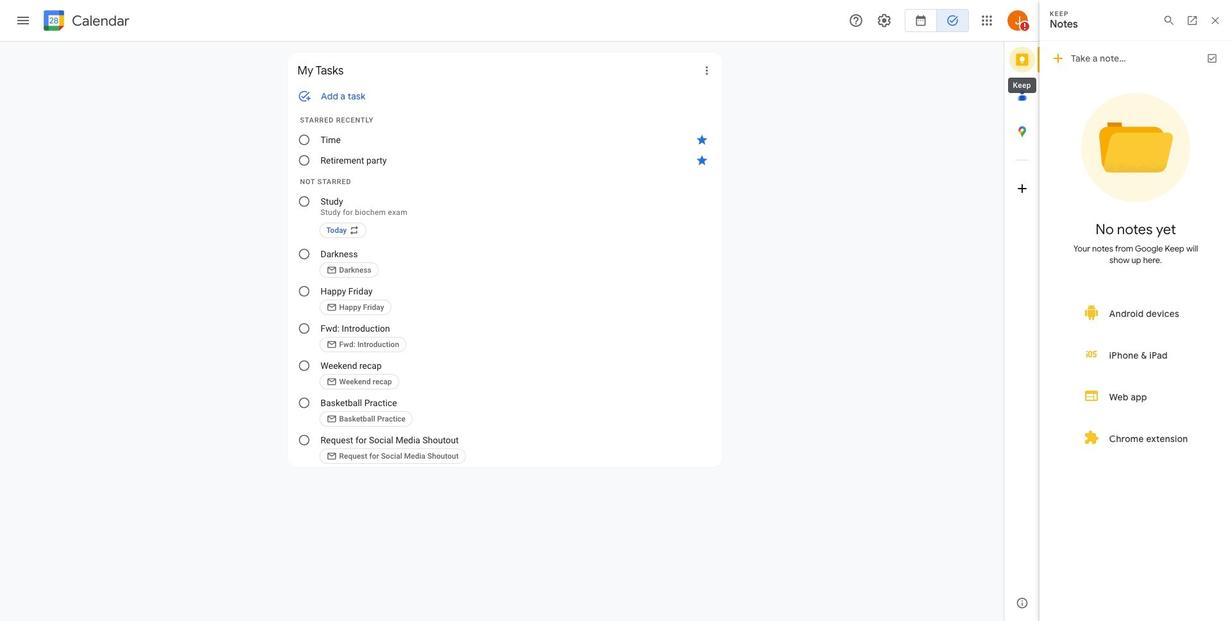 Task type: vqa. For each thing, say whether or not it's contained in the screenshot.
Settings Menu image at the right top of page
yes



Task type: locate. For each thing, give the bounding box(es) containing it.
support menu image
[[848, 13, 864, 28]]

heading
[[69, 13, 130, 29]]

tasks sidebar image
[[15, 13, 31, 28]]

tab list
[[1004, 42, 1040, 585]]



Task type: describe. For each thing, give the bounding box(es) containing it.
tab list inside side panel section
[[1004, 42, 1040, 585]]

calendar element
[[41, 8, 130, 36]]

settings menu image
[[877, 13, 892, 28]]

side panel section
[[1004, 42, 1040, 621]]

heading inside calendar element
[[69, 13, 130, 29]]



